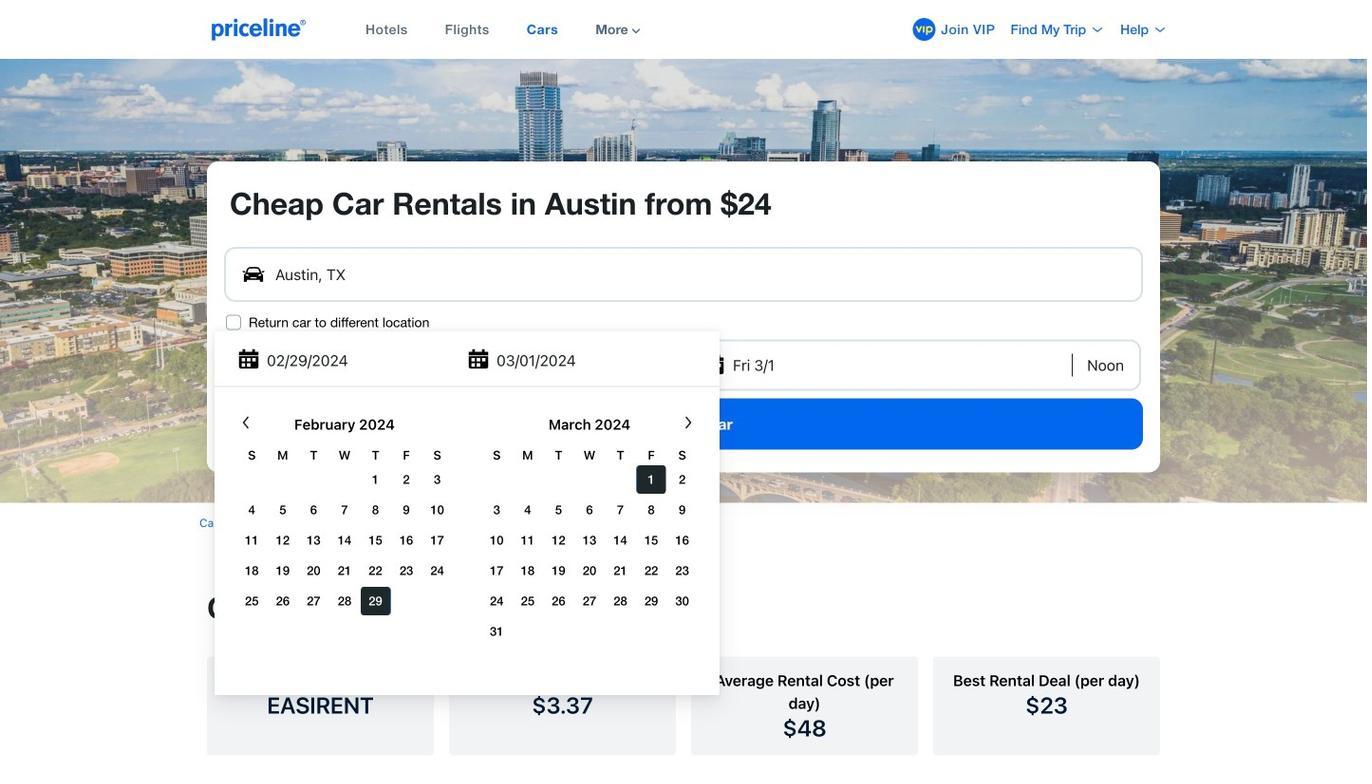 Task type: describe. For each thing, give the bounding box(es) containing it.
Pick-up location text field
[[226, 249, 1140, 300]]

main navigation element
[[318, 0, 1168, 59]]



Task type: vqa. For each thing, say whether or not it's contained in the screenshot.
Priceline.com Home Image at the top
no



Task type: locate. For each thing, give the bounding box(es) containing it.
austin image
[[0, 59, 1367, 503]]

None text field
[[222, 335, 712, 390]]

start date calendar input use left and right arrow keys to change day. use up and down arrow keys to change week. tab
[[222, 413, 712, 685]]

None text field
[[222, 339, 1145, 391]]



